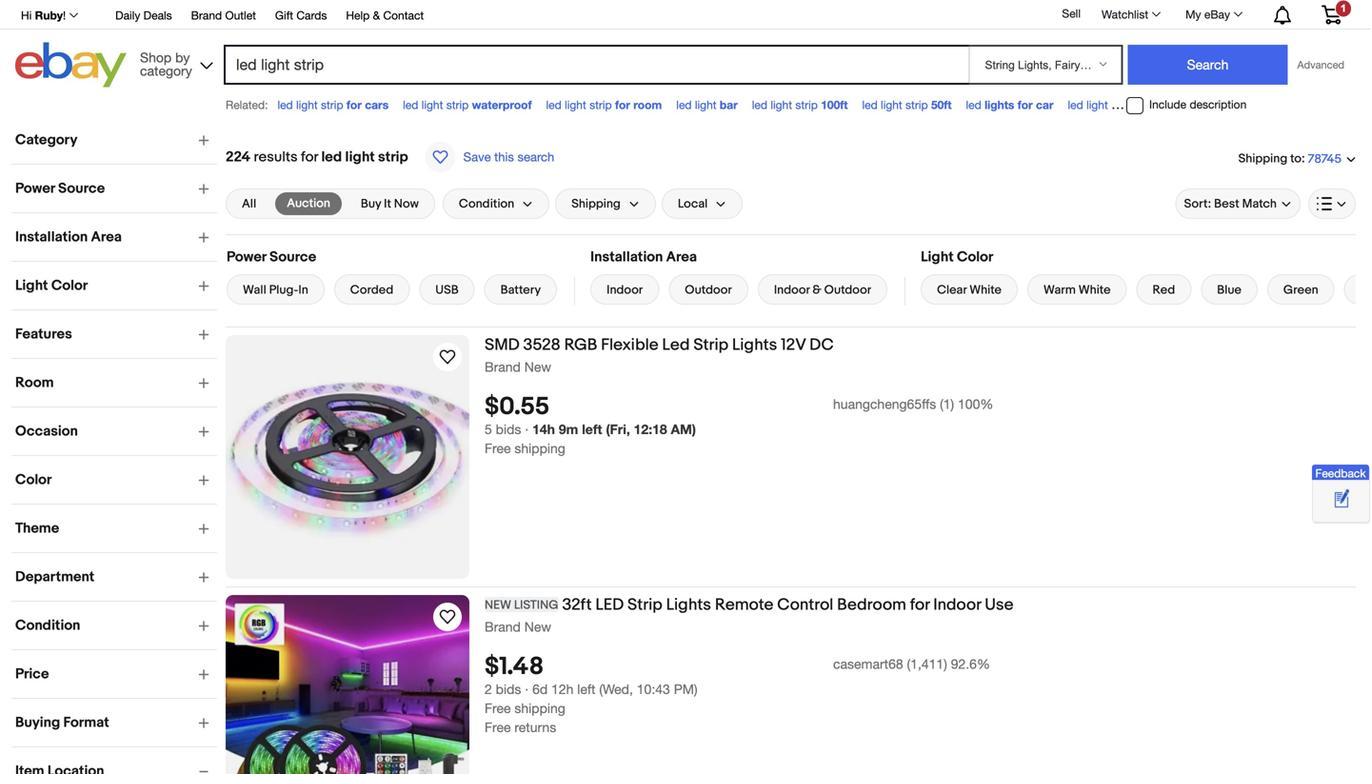 Task type: describe. For each thing, give the bounding box(es) containing it.
format
[[63, 714, 109, 731]]

1 vertical spatial power
[[227, 249, 266, 266]]

1 vertical spatial new
[[485, 598, 511, 613]]

huangcheng65ffs
[[833, 396, 936, 412]]

indoor & outdoor
[[774, 283, 871, 298]]

indoor link
[[591, 274, 659, 305]]

brand inside smd 3528 rgb flexible led strip lights 12v dc brand new
[[485, 359, 521, 375]]

Search for anything text field
[[227, 47, 965, 83]]

light for led light strip for cars
[[296, 98, 318, 111]]

0 horizontal spatial condition
[[15, 617, 80, 634]]

lights
[[985, 98, 1014, 111]]

contact
[[383, 9, 424, 22]]

search
[[518, 150, 554, 164]]

sort:
[[1184, 196, 1211, 211]]

auction link
[[275, 192, 342, 215]]

ebay
[[1204, 8, 1230, 21]]

theme
[[15, 520, 59, 537]]

indoor & outdoor link
[[758, 274, 888, 305]]

buying
[[15, 714, 60, 731]]

led light strip 100ft
[[752, 98, 848, 111]]

32ft led strip lights remote control bedroom for indoor use image
[[226, 595, 469, 774]]

indoor for indoor
[[607, 283, 643, 298]]

category
[[140, 63, 192, 79]]

shipping for 14h
[[515, 441, 565, 456]]

watch smd 3528 rgb flexible led strip lights 12v dc image
[[436, 346, 459, 369]]

warm white link
[[1027, 274, 1127, 305]]

watch 32ft led strip lights remote control bedroom for indoor use image
[[436, 606, 459, 628]]

rgb
[[564, 335, 597, 355]]

free for 5
[[485, 441, 511, 456]]

account navigation
[[10, 0, 1356, 30]]

ruby
[[35, 9, 63, 22]]

free for 2
[[485, 701, 511, 716]]

white for clear white
[[970, 283, 1002, 298]]

0 horizontal spatial installation
[[15, 229, 88, 246]]

occasion button
[[15, 423, 217, 440]]

strip inside smd 3528 rgb flexible led strip lights 12v dc brand new
[[694, 335, 729, 355]]

bar
[[720, 98, 738, 111]]

12h
[[551, 682, 574, 697]]

light up buy
[[345, 149, 375, 166]]

best
[[1214, 196, 1240, 211]]

wall plug-in
[[243, 283, 308, 298]]

led for led light strip 50ft
[[862, 98, 878, 111]]

strip for led light strip waterproof
[[446, 98, 469, 111]]

department
[[15, 568, 94, 586]]

deals
[[143, 9, 172, 22]]

green
[[1283, 283, 1319, 298]]

smd 3528 rgb flexible led strip lights 12v dc image
[[226, 335, 469, 579]]

installation area button
[[15, 229, 217, 246]]

new listing 32ft led strip lights remote control bedroom for indoor use brand new
[[485, 595, 1014, 635]]

224 results for led light strip
[[226, 149, 408, 166]]

3528
[[523, 335, 561, 355]]

buy
[[361, 196, 381, 211]]

led for led light strip waterproof
[[403, 98, 418, 111]]

(1)
[[940, 396, 954, 412]]

waterproof
[[472, 98, 532, 111]]

bids for 2
[[496, 682, 521, 697]]

by
[[175, 50, 190, 65]]

save this search button
[[420, 141, 560, 173]]

returns
[[515, 720, 556, 735]]

100ft
[[821, 98, 848, 111]]

usb
[[435, 283, 459, 298]]

car
[[1036, 98, 1054, 111]]

warm white
[[1044, 283, 1111, 298]]

left for 9m
[[582, 422, 602, 437]]

daily deals link
[[115, 6, 172, 27]]

help & contact link
[[346, 6, 424, 27]]

battery
[[501, 283, 541, 298]]

for left cars
[[347, 98, 362, 111]]

9m
[[559, 422, 578, 437]]

help
[[346, 9, 370, 22]]

huangcheng65ffs (1) 100% 5 bids · 14h 9m left (fri, 12:18 am) free shipping
[[485, 396, 994, 456]]

usb link
[[419, 274, 475, 305]]

my ebay
[[1186, 8, 1230, 21]]

theme button
[[15, 520, 217, 537]]

sort: best match button
[[1176, 189, 1301, 219]]

2 vertical spatial new
[[524, 619, 551, 635]]

advanced
[[1297, 59, 1345, 71]]

1 vertical spatial color
[[51, 277, 88, 294]]

installation inside main content
[[591, 249, 663, 266]]

6d
[[532, 682, 548, 697]]

color button
[[15, 471, 217, 488]]

department button
[[15, 568, 217, 586]]

strip inside new listing 32ft led strip lights remote control bedroom for indoor use brand new
[[628, 595, 663, 615]]

led for led light strip 100ft
[[752, 98, 767, 111]]

for inside new listing 32ft led strip lights remote control bedroom for indoor use brand new
[[910, 595, 930, 615]]

save this search
[[463, 150, 554, 164]]

daily deals
[[115, 9, 172, 22]]

to
[[1290, 151, 1302, 166]]

:
[[1302, 151, 1305, 166]]

50ft
[[931, 98, 952, 111]]

light color button
[[15, 277, 217, 294]]

shop by category banner
[[10, 0, 1356, 92]]

sort: best match
[[1184, 196, 1277, 211]]

led for led light strip for room
[[546, 98, 562, 111]]

new inside smd 3528 rgb flexible led strip lights 12v dc brand new
[[524, 359, 551, 375]]

control
[[777, 595, 833, 615]]

room
[[15, 374, 54, 391]]

outdoor
[[1137, 98, 1180, 111]]

1 horizontal spatial installation area
[[591, 249, 697, 266]]

led lights for car
[[966, 98, 1054, 111]]

1 horizontal spatial source
[[270, 249, 316, 266]]

category button
[[15, 131, 217, 149]]

battery link
[[484, 274, 557, 305]]

smd
[[485, 335, 520, 355]]

my
[[1186, 8, 1201, 21]]

advanced link
[[1288, 46, 1354, 84]]

brand outlet
[[191, 9, 256, 22]]

strip for led light strip for cars
[[321, 98, 343, 111]]

100%
[[958, 396, 994, 412]]

lights inside smd 3528 rgb flexible led strip lights 12v dc brand new
[[732, 335, 777, 355]]

10:43
[[637, 682, 670, 697]]

remote
[[715, 595, 774, 615]]

description
[[1190, 98, 1247, 111]]



Task type: locate. For each thing, give the bounding box(es) containing it.
strip left outdoor in the top right of the page
[[1111, 98, 1134, 111]]

(1,411)
[[907, 656, 947, 672]]

daily
[[115, 9, 140, 22]]

(fri,
[[606, 422, 630, 437]]

0 vertical spatial brand
[[191, 9, 222, 22]]

1 horizontal spatial lights
[[732, 335, 777, 355]]

2 horizontal spatial indoor
[[933, 595, 981, 615]]

2 vertical spatial free
[[485, 720, 511, 735]]

0 horizontal spatial power source
[[15, 180, 105, 197]]

source up plug-
[[270, 249, 316, 266]]

left right 12h
[[577, 682, 596, 697]]

1 vertical spatial &
[[813, 283, 822, 298]]

strip left 50ft
[[906, 98, 928, 111]]

1 horizontal spatial light
[[921, 249, 954, 266]]

new down the 3528
[[524, 359, 551, 375]]

light for led light strip for room
[[565, 98, 586, 111]]

power source button
[[15, 180, 217, 197]]

free down 2
[[485, 701, 511, 716]]

sell
[[1062, 7, 1081, 20]]

2 white from the left
[[1079, 283, 1111, 298]]

0 vertical spatial condition button
[[443, 189, 550, 219]]

for right results
[[301, 149, 318, 166]]

sell link
[[1054, 7, 1089, 20]]

0 vertical spatial strip
[[694, 335, 729, 355]]

1 horizontal spatial &
[[813, 283, 822, 298]]

2 free from the top
[[485, 701, 511, 716]]

& right help
[[373, 9, 380, 22]]

lights left the 12v
[[732, 335, 777, 355]]

brand down the listing
[[485, 619, 521, 635]]

strip right 'led'
[[694, 335, 729, 355]]

1 horizontal spatial white
[[1079, 283, 1111, 298]]

free left the returns on the bottom
[[485, 720, 511, 735]]

bids inside casemart68 (1,411) 92.6% 2 bids · 6d 12h left (wed, 10:43 pm) free shipping free returns
[[496, 682, 521, 697]]

1 horizontal spatial outdoor
[[824, 283, 871, 298]]

0 horizontal spatial indoor
[[607, 283, 643, 298]]

price button
[[15, 666, 217, 683]]

power source up wall plug-in link
[[227, 249, 316, 266]]

casemart68
[[833, 656, 903, 672]]

watchlist
[[1102, 8, 1148, 21]]

1 vertical spatial power source
[[227, 249, 316, 266]]

strip up buy it now
[[378, 149, 408, 166]]

0 horizontal spatial condition button
[[15, 617, 217, 634]]

led for led lights for car
[[966, 98, 981, 111]]

led light strip for cars
[[278, 98, 389, 111]]

2
[[485, 682, 492, 697]]

new
[[524, 359, 551, 375], [485, 598, 511, 613], [524, 619, 551, 635]]

source up installation area dropdown button
[[58, 180, 105, 197]]

0 vertical spatial installation area
[[15, 229, 122, 246]]

bids
[[496, 422, 521, 437], [496, 682, 521, 697]]

1 · from the top
[[525, 422, 529, 437]]

strip for led light strip for room
[[589, 98, 612, 111]]

indoor for indoor & outdoor
[[774, 283, 810, 298]]

help & contact
[[346, 9, 424, 22]]

Auction selected text field
[[287, 195, 330, 212]]

use
[[985, 595, 1014, 615]]

1 vertical spatial source
[[270, 249, 316, 266]]

outdoor up 'led'
[[685, 283, 732, 298]]

& for indoor
[[813, 283, 822, 298]]

· inside casemart68 (1,411) 92.6% 2 bids · 6d 12h left (wed, 10:43 pm) free shipping free returns
[[525, 682, 529, 697]]

power up wall
[[227, 249, 266, 266]]

room
[[634, 98, 662, 111]]

!
[[63, 9, 66, 22]]

strip left 100ft
[[795, 98, 818, 111]]

0 vertical spatial shipping
[[1238, 151, 1288, 166]]

white right the "warm"
[[1079, 283, 1111, 298]]

0 horizontal spatial light color
[[15, 277, 88, 294]]

1 vertical spatial shipping
[[515, 701, 565, 716]]

shop
[[140, 50, 172, 65]]

indoor inside new listing 32ft led strip lights remote control bedroom for indoor use brand new
[[933, 595, 981, 615]]

light right bar
[[771, 98, 792, 111]]

left inside casemart68 (1,411) 92.6% 2 bids · 6d 12h left (wed, 10:43 pm) free shipping free returns
[[577, 682, 596, 697]]

for right 'bedroom' at the bottom right of page
[[910, 595, 930, 615]]

blue link
[[1201, 274, 1258, 305]]

0 horizontal spatial power
[[15, 180, 55, 197]]

room button
[[15, 374, 217, 391]]

led right related:
[[278, 98, 293, 111]]

1 horizontal spatial area
[[666, 249, 697, 266]]

strip
[[321, 98, 343, 111], [446, 98, 469, 111], [589, 98, 612, 111], [795, 98, 818, 111], [906, 98, 928, 111], [1111, 98, 1134, 111], [378, 149, 408, 166]]

color up the clear white link
[[957, 249, 994, 266]]

0 vertical spatial power
[[15, 180, 55, 197]]

buy it now link
[[349, 192, 430, 215]]

color up theme
[[15, 471, 52, 488]]

1 horizontal spatial installation
[[591, 249, 663, 266]]

1 horizontal spatial condition
[[459, 196, 514, 211]]

2 shipping from the top
[[515, 701, 565, 716]]

2 · from the top
[[525, 682, 529, 697]]

light up "clear"
[[921, 249, 954, 266]]

0 vertical spatial free
[[485, 441, 511, 456]]

light down search for anything text field
[[565, 98, 586, 111]]

this
[[494, 150, 514, 164]]

shipping up indoor link
[[572, 196, 621, 211]]

1 vertical spatial condition button
[[15, 617, 217, 634]]

local
[[678, 196, 708, 211]]

free down 5
[[485, 441, 511, 456]]

light for led light strip waterproof
[[422, 98, 443, 111]]

lights left remote
[[666, 595, 711, 615]]

warm
[[1044, 283, 1076, 298]]

0 vertical spatial bids
[[496, 422, 521, 437]]

light left bar
[[695, 98, 717, 111]]

bids right 2
[[496, 682, 521, 697]]

plug-
[[269, 283, 298, 298]]

light for led light strip 100ft
[[771, 98, 792, 111]]

area down power source dropdown button
[[91, 229, 122, 246]]

indoor left use
[[933, 595, 981, 615]]

for left room
[[615, 98, 630, 111]]

shipping inside dropdown button
[[572, 196, 621, 211]]

light for led light strip outdoor
[[1087, 98, 1108, 111]]

features button
[[15, 326, 217, 343]]

left
[[582, 422, 602, 437], [577, 682, 596, 697]]

outdoor up the dc
[[824, 283, 871, 298]]

free
[[485, 441, 511, 456], [485, 701, 511, 716], [485, 720, 511, 735]]

14h
[[532, 422, 555, 437]]

features
[[15, 326, 72, 343]]

brand left outlet
[[191, 9, 222, 22]]

1 shipping from the top
[[515, 441, 565, 456]]

red link
[[1136, 274, 1192, 305]]

1 vertical spatial left
[[577, 682, 596, 697]]

0 horizontal spatial strip
[[628, 595, 663, 615]]

color
[[957, 249, 994, 266], [51, 277, 88, 294], [15, 471, 52, 488]]

0 vertical spatial light
[[921, 249, 954, 266]]

installation area up indoor link
[[591, 249, 697, 266]]

condition button down department dropdown button
[[15, 617, 217, 634]]

0 horizontal spatial &
[[373, 9, 380, 22]]

led light bar
[[676, 98, 738, 111]]

led right cars
[[403, 98, 418, 111]]

smd 3528 rgb flexible led strip lights 12v dc heading
[[485, 335, 834, 355]]

led right car
[[1068, 98, 1083, 111]]

1 white from the left
[[970, 283, 1002, 298]]

0 vertical spatial area
[[91, 229, 122, 246]]

brand inside new listing 32ft led strip lights remote control bedroom for indoor use brand new
[[485, 619, 521, 635]]

· inside huangcheng65ffs (1) 100% 5 bids · 14h 9m left (fri, 12:18 am) free shipping
[[525, 422, 529, 437]]

0 vertical spatial shipping
[[515, 441, 565, 456]]

1 vertical spatial installation
[[591, 249, 663, 266]]

strip left cars
[[321, 98, 343, 111]]

2 bids from the top
[[496, 682, 521, 697]]

shipping left to
[[1238, 151, 1288, 166]]

condition down 'save this search' button
[[459, 196, 514, 211]]

shipping inside huangcheng65ffs (1) 100% 5 bids · 14h 9m left (fri, 12:18 am) free shipping
[[515, 441, 565, 456]]

clear white link
[[921, 274, 1018, 305]]

local button
[[662, 189, 743, 219]]

· left 6d
[[525, 682, 529, 697]]

1 horizontal spatial light color
[[921, 249, 994, 266]]

3 free from the top
[[485, 720, 511, 735]]

shop by category
[[140, 50, 192, 79]]

shipping for 6d
[[515, 701, 565, 716]]

2 vertical spatial brand
[[485, 619, 521, 635]]

corded link
[[334, 274, 410, 305]]

0 horizontal spatial area
[[91, 229, 122, 246]]

installation down power source dropdown button
[[15, 229, 88, 246]]

0 horizontal spatial installation area
[[15, 229, 122, 246]]

new down the listing
[[524, 619, 551, 635]]

power
[[15, 180, 55, 197], [227, 249, 266, 266]]

for left car
[[1018, 98, 1033, 111]]

0 vertical spatial &
[[373, 9, 380, 22]]

light color up "clear"
[[921, 249, 994, 266]]

left inside huangcheng65ffs (1) 100% 5 bids · 14h 9m left (fri, 12:18 am) free shipping
[[582, 422, 602, 437]]

smd 3528 rgb flexible led strip lights 12v dc brand new
[[485, 335, 834, 375]]

1 horizontal spatial indoor
[[774, 283, 810, 298]]

led right room
[[676, 98, 692, 111]]

light up features
[[15, 277, 48, 294]]

1 vertical spatial free
[[485, 701, 511, 716]]

power down category
[[15, 180, 55, 197]]

1 vertical spatial ·
[[525, 682, 529, 697]]

left for 12h
[[577, 682, 596, 697]]

light color up features
[[15, 277, 88, 294]]

led left lights
[[966, 98, 981, 111]]

area
[[91, 229, 122, 246], [666, 249, 697, 266]]

color up features
[[51, 277, 88, 294]]

0 vertical spatial source
[[58, 180, 105, 197]]

2 vertical spatial color
[[15, 471, 52, 488]]

condition down 'department'
[[15, 617, 80, 634]]

1 horizontal spatial strip
[[694, 335, 729, 355]]

& for help
[[373, 9, 380, 22]]

cards
[[296, 9, 327, 22]]

0 horizontal spatial outdoor
[[685, 283, 732, 298]]

gift cards
[[275, 9, 327, 22]]

1 vertical spatial light
[[15, 277, 48, 294]]

left right 9m
[[582, 422, 602, 437]]

led right 100ft
[[862, 98, 878, 111]]

installation area
[[15, 229, 122, 246], [591, 249, 697, 266]]

0 vertical spatial power source
[[15, 180, 105, 197]]

buy it now
[[361, 196, 419, 211]]

led light strip for room
[[546, 98, 662, 111]]

& inside indoor & outdoor link
[[813, 283, 822, 298]]

shipping inside casemart68 (1,411) 92.6% 2 bids · 6d 12h left (wed, 10:43 pm) free shipping free returns
[[515, 701, 565, 716]]

1 vertical spatial brand
[[485, 359, 521, 375]]

1 horizontal spatial power
[[227, 249, 266, 266]]

all
[[242, 196, 256, 211]]

0 horizontal spatial white
[[970, 283, 1002, 298]]

light up the 224 results for led light strip
[[296, 98, 318, 111]]

1 vertical spatial installation area
[[591, 249, 697, 266]]

brand down smd
[[485, 359, 521, 375]]

shipping to : 78745
[[1238, 151, 1342, 167]]

0 vertical spatial installation
[[15, 229, 88, 246]]

red
[[1153, 283, 1175, 298]]

shipping down 6d
[[515, 701, 565, 716]]

match
[[1242, 196, 1277, 211]]

0 horizontal spatial light
[[15, 277, 48, 294]]

main content
[[226, 122, 1371, 774]]

12:18
[[634, 422, 667, 437]]

strip for led light strip 50ft
[[906, 98, 928, 111]]

include
[[1149, 98, 1187, 111]]

1 horizontal spatial shipping
[[1238, 151, 1288, 166]]

led for led light strip for cars
[[278, 98, 293, 111]]

led for led light strip outdoor
[[1068, 98, 1083, 111]]

· for 6d
[[525, 682, 529, 697]]

1 vertical spatial light color
[[15, 277, 88, 294]]

& inside help & contact "link"
[[373, 9, 380, 22]]

light right cars
[[422, 98, 443, 111]]

cars
[[365, 98, 389, 111]]

my ebay link
[[1175, 3, 1251, 26]]

1 vertical spatial shipping
[[572, 196, 621, 211]]

category
[[15, 131, 77, 149]]

0 horizontal spatial lights
[[666, 595, 711, 615]]

include description
[[1149, 98, 1247, 111]]

all link
[[230, 192, 268, 215]]

listing options selector. list view selected. image
[[1317, 196, 1347, 211]]

shipping down 14h
[[515, 441, 565, 456]]

power source down category
[[15, 180, 105, 197]]

led for led light bar
[[676, 98, 692, 111]]

indoor up flexible
[[607, 283, 643, 298]]

32ft led strip lights remote control bedroom for indoor use heading
[[485, 595, 1014, 615]]

new left the listing
[[485, 598, 511, 613]]

green link
[[1267, 274, 1335, 305]]

outdoor inside indoor & outdoor link
[[824, 283, 871, 298]]

12v
[[781, 335, 806, 355]]

save
[[463, 150, 491, 164]]

0 vertical spatial lights
[[732, 335, 777, 355]]

strip for led light strip outdoor
[[1111, 98, 1134, 111]]

brand inside account navigation
[[191, 9, 222, 22]]

1 bids from the top
[[496, 422, 521, 437]]

gift
[[275, 9, 293, 22]]

installation area down power source dropdown button
[[15, 229, 122, 246]]

clear
[[937, 283, 967, 298]]

indoor up the 12v
[[774, 283, 810, 298]]

condition button down 'save this search' button
[[443, 189, 550, 219]]

light for led light bar
[[695, 98, 717, 111]]

shipping for shipping
[[572, 196, 621, 211]]

1 vertical spatial bids
[[496, 682, 521, 697]]

0 vertical spatial ·
[[525, 422, 529, 437]]

0 vertical spatial color
[[957, 249, 994, 266]]

· left 14h
[[525, 422, 529, 437]]

main content containing $0.55
[[226, 122, 1371, 774]]

white right "clear"
[[970, 283, 1002, 298]]

light right car
[[1087, 98, 1108, 111]]

outlet
[[225, 9, 256, 22]]

0 horizontal spatial source
[[58, 180, 105, 197]]

1 vertical spatial condition
[[15, 617, 80, 634]]

0 vertical spatial light color
[[921, 249, 994, 266]]

hi ruby !
[[21, 9, 66, 22]]

strip left waterproof
[[446, 98, 469, 111]]

1 horizontal spatial condition button
[[443, 189, 550, 219]]

shipping for shipping to : 78745
[[1238, 151, 1288, 166]]

0 vertical spatial left
[[582, 422, 602, 437]]

strip right the "led"
[[628, 595, 663, 615]]

light left 50ft
[[881, 98, 902, 111]]

area up the outdoor link
[[666, 249, 697, 266]]

0 horizontal spatial shipping
[[572, 196, 621, 211]]

· for 14h
[[525, 422, 529, 437]]

0 vertical spatial new
[[524, 359, 551, 375]]

led right bar
[[752, 98, 767, 111]]

strip for led light strip 100ft
[[795, 98, 818, 111]]

1 horizontal spatial power source
[[227, 249, 316, 266]]

casemart68 (1,411) 92.6% 2 bids · 6d 12h left (wed, 10:43 pm) free shipping free returns
[[485, 656, 990, 735]]

white for warm white
[[1079, 283, 1111, 298]]

lights inside new listing 32ft led strip lights remote control bedroom for indoor use brand new
[[666, 595, 711, 615]]

0 vertical spatial condition
[[459, 196, 514, 211]]

1 vertical spatial lights
[[666, 595, 711, 615]]

shipping inside shipping to : 78745
[[1238, 151, 1288, 166]]

2 outdoor from the left
[[824, 283, 871, 298]]

led right waterproof
[[546, 98, 562, 111]]

led up auction
[[321, 149, 342, 166]]

brand outlet link
[[191, 6, 256, 27]]

1 outdoor from the left
[[685, 283, 732, 298]]

none submit inside shop by category banner
[[1128, 45, 1288, 85]]

strip down search for anything text field
[[589, 98, 612, 111]]

None submit
[[1128, 45, 1288, 85]]

free inside huangcheng65ffs (1) 100% 5 bids · 14h 9m left (fri, 12:18 am) free shipping
[[485, 441, 511, 456]]

bids inside huangcheng65ffs (1) 100% 5 bids · 14h 9m left (fri, 12:18 am) free shipping
[[496, 422, 521, 437]]

bids for 5
[[496, 422, 521, 437]]

light for led light strip 50ft
[[881, 98, 902, 111]]

installation up indoor link
[[591, 249, 663, 266]]

1 vertical spatial area
[[666, 249, 697, 266]]

bids right 5
[[496, 422, 521, 437]]

1 free from the top
[[485, 441, 511, 456]]

price
[[15, 666, 49, 683]]

1 vertical spatial strip
[[628, 595, 663, 615]]

& up the dc
[[813, 283, 822, 298]]

smd 3528 rgb flexible led strip lights 12v dc link
[[485, 335, 1356, 359]]

blue
[[1217, 283, 1242, 298]]

shipping button
[[555, 189, 656, 219]]



Task type: vqa. For each thing, say whether or not it's contained in the screenshot.
1st Outdoor from the left
yes



